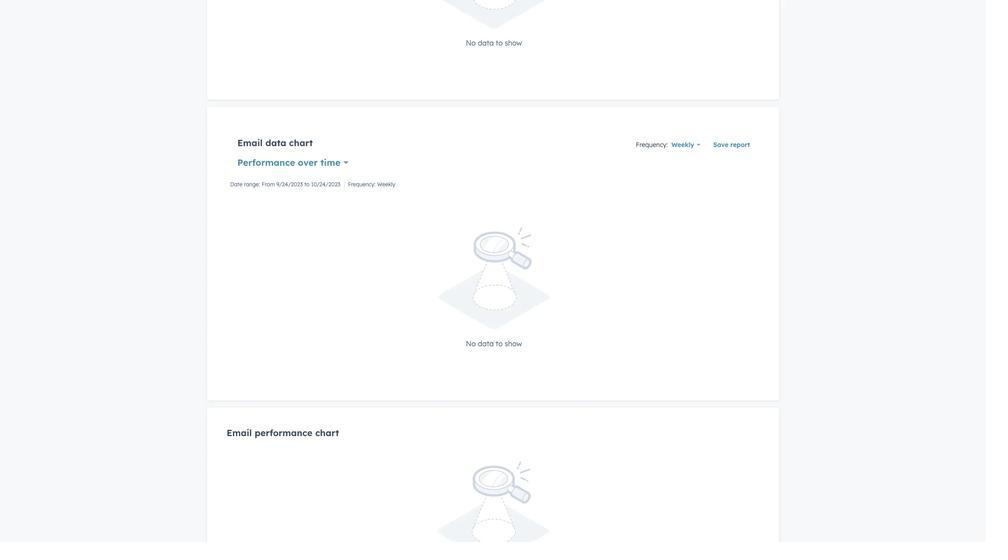 Task type: describe. For each thing, give the bounding box(es) containing it.
1 vertical spatial data
[[265, 137, 286, 148]]

report
[[730, 141, 750, 149]]

2 no from the top
[[466, 339, 476, 348]]

2 no data to show from the top
[[466, 339, 522, 348]]

frequency: for frequency:
[[636, 141, 668, 149]]

date range: from 9/24/2023 to 10/24/2023
[[230, 181, 340, 188]]

1 show from the top
[[505, 38, 522, 47]]

date
[[230, 181, 243, 188]]

1 vertical spatial to
[[304, 181, 310, 188]]

9/24/2023
[[276, 181, 303, 188]]

from
[[262, 181, 275, 188]]

over
[[298, 157, 318, 168]]

weekly inside popup button
[[672, 141, 694, 149]]

0 horizontal spatial weekly
[[377, 181, 395, 188]]

performance over time
[[237, 157, 340, 168]]

0 vertical spatial to
[[496, 38, 503, 47]]

chart for email data chart
[[289, 137, 313, 148]]



Task type: locate. For each thing, give the bounding box(es) containing it.
show
[[505, 38, 522, 47], [505, 339, 522, 348]]

performance
[[237, 157, 295, 168]]

1 vertical spatial no data to show
[[466, 339, 522, 348]]

0 horizontal spatial chart
[[289, 137, 313, 148]]

frequency: for frequency: weekly
[[348, 181, 376, 188]]

email data chart
[[237, 137, 313, 148]]

frequency: weekly
[[348, 181, 395, 188]]

chart right performance
[[315, 427, 339, 439]]

10/24/2023
[[311, 181, 340, 188]]

save report button
[[707, 137, 751, 153]]

0 vertical spatial data
[[478, 38, 494, 47]]

email up performance
[[237, 137, 263, 148]]

range:
[[244, 181, 260, 188]]

2 vertical spatial data
[[478, 339, 494, 348]]

0 vertical spatial no data to show
[[466, 38, 522, 47]]

1 vertical spatial weekly
[[377, 181, 395, 188]]

chart for email performance chart
[[315, 427, 339, 439]]

weekly
[[672, 141, 694, 149], [377, 181, 395, 188]]

0 vertical spatial show
[[505, 38, 522, 47]]

1 vertical spatial frequency:
[[348, 181, 376, 188]]

0 vertical spatial frequency:
[[636, 141, 668, 149]]

1 horizontal spatial weekly
[[672, 141, 694, 149]]

email performance chart
[[227, 427, 339, 439]]

0 vertical spatial chart
[[289, 137, 313, 148]]

email for email data chart
[[237, 137, 263, 148]]

save
[[713, 141, 729, 149]]

0 vertical spatial weekly
[[672, 141, 694, 149]]

1 no data to show from the top
[[466, 38, 522, 47]]

chart
[[289, 137, 313, 148], [315, 427, 339, 439]]

save report
[[713, 141, 750, 149]]

weekly button
[[668, 139, 704, 151]]

1 horizontal spatial frequency:
[[636, 141, 668, 149]]

1 vertical spatial chart
[[315, 427, 339, 439]]

1 vertical spatial email
[[227, 427, 252, 439]]

time
[[320, 157, 340, 168]]

email for email performance chart
[[227, 427, 252, 439]]

frequency:
[[636, 141, 668, 149], [348, 181, 376, 188]]

no data to show
[[466, 38, 522, 47], [466, 339, 522, 348]]

email
[[237, 137, 263, 148], [227, 427, 252, 439]]

chart up over
[[289, 137, 313, 148]]

1 vertical spatial show
[[505, 339, 522, 348]]

2 show from the top
[[505, 339, 522, 348]]

data
[[478, 38, 494, 47], [265, 137, 286, 148], [478, 339, 494, 348]]

1 horizontal spatial chart
[[315, 427, 339, 439]]

no
[[466, 38, 476, 47], [466, 339, 476, 348]]

email left performance
[[227, 427, 252, 439]]

performance over time button
[[237, 156, 349, 169]]

to
[[496, 38, 503, 47], [304, 181, 310, 188], [496, 339, 503, 348]]

0 horizontal spatial frequency:
[[348, 181, 376, 188]]

1 vertical spatial no
[[466, 339, 476, 348]]

0 vertical spatial email
[[237, 137, 263, 148]]

0 vertical spatial no
[[466, 38, 476, 47]]

2 vertical spatial to
[[496, 339, 503, 348]]

performance
[[255, 427, 312, 439]]

1 no from the top
[[466, 38, 476, 47]]



Task type: vqa. For each thing, say whether or not it's contained in the screenshot.
the bottom Email
yes



